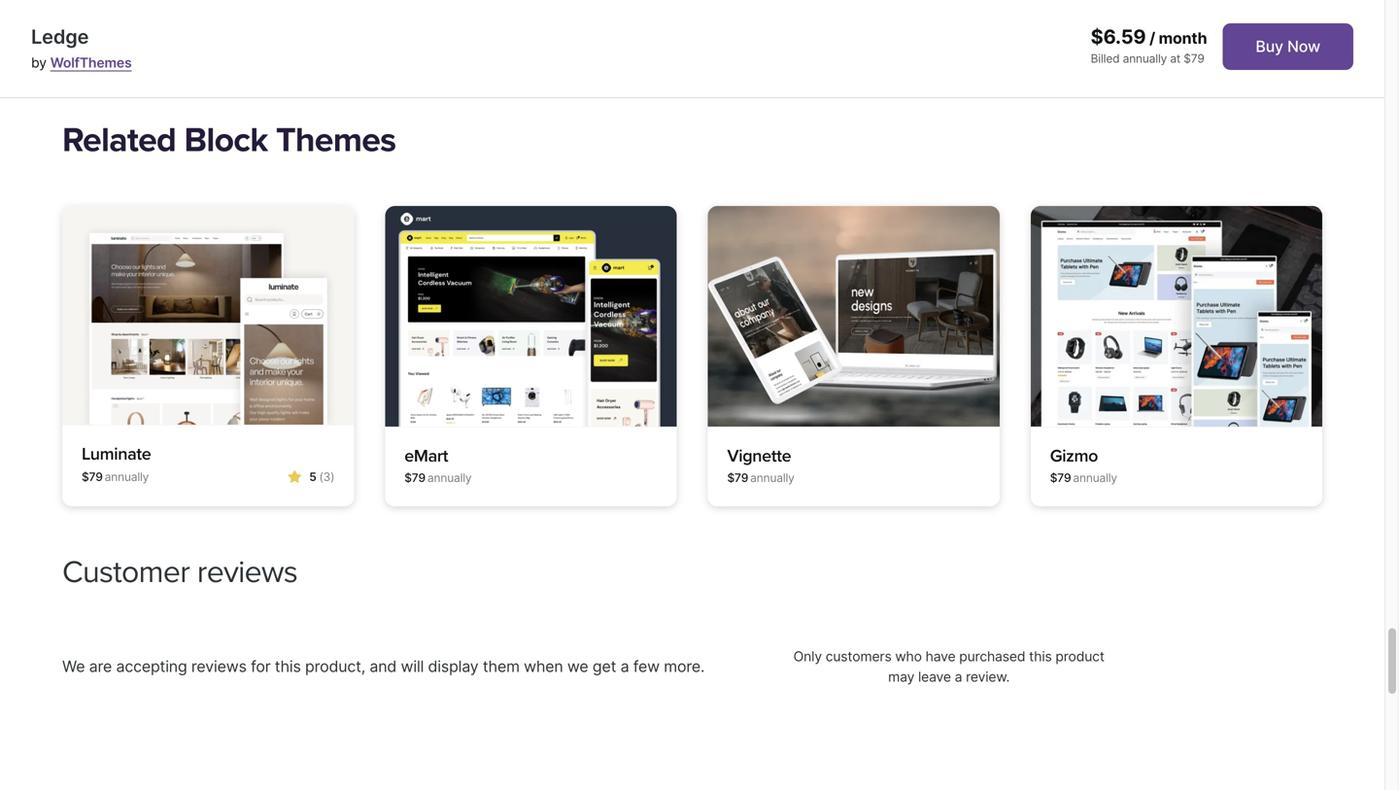 Task type: describe. For each thing, give the bounding box(es) containing it.
only customers who have purchased this product may leave a review.
[[794, 648, 1105, 685]]

when
[[524, 657, 563, 676]]

buy
[[1256, 37, 1284, 56]]

gizmo link
[[1050, 446, 1098, 467]]

/
[[1150, 29, 1156, 48]]

have
[[926, 648, 956, 665]]

(
[[319, 470, 323, 484]]

3
[[323, 470, 331, 484]]

annually for emart
[[428, 471, 472, 485]]

$79 annually
[[82, 470, 149, 484]]

ledge by wolfthemes
[[31, 25, 132, 71]]

who
[[896, 648, 922, 665]]

emart link
[[405, 446, 448, 467]]

this for product
[[1029, 648, 1052, 665]]

will
[[401, 657, 424, 676]]

few
[[633, 657, 660, 676]]

gizmo
[[1050, 446, 1098, 467]]

only
[[794, 648, 822, 665]]

them
[[483, 657, 520, 676]]

product
[[1056, 648, 1105, 665]]

leave
[[919, 669, 951, 685]]

for
[[251, 657, 271, 676]]

0 vertical spatial reviews
[[197, 554, 298, 591]]

customer reviews
[[62, 554, 298, 591]]

1 vertical spatial reviews
[[191, 657, 247, 676]]

product,
[[305, 657, 366, 676]]

wolfthemes
[[50, 54, 132, 71]]

annually for gizmo
[[1073, 471, 1118, 485]]

gizmo $79 annually
[[1050, 446, 1118, 485]]

related
[[62, 119, 176, 161]]

$79 for vignette
[[728, 471, 749, 485]]

vignette
[[728, 446, 791, 467]]

now
[[1288, 37, 1321, 56]]

display
[[428, 657, 479, 676]]

billed
[[1091, 52, 1120, 66]]

$79 down the 'luminate'
[[82, 470, 103, 484]]

we
[[568, 657, 589, 676]]

5 ( 3 )
[[309, 470, 335, 484]]

wolfthemes link
[[50, 54, 132, 71]]

we
[[62, 657, 85, 676]]



Task type: locate. For each thing, give the bounding box(es) containing it.
$79 for emart
[[405, 471, 426, 485]]

$6.59
[[1091, 25, 1146, 49]]

5
[[309, 470, 317, 484]]

by
[[31, 54, 47, 71]]

customers
[[826, 648, 892, 665]]

ledge
[[31, 25, 89, 49]]

0 horizontal spatial this
[[275, 657, 301, 676]]

annually down the 'luminate'
[[105, 470, 149, 484]]

$79 inside vignette $79 annually
[[728, 471, 749, 485]]

1 horizontal spatial this
[[1029, 648, 1052, 665]]

$79 for gizmo
[[1050, 471, 1072, 485]]

reviews up for
[[197, 554, 298, 591]]

annually inside 'gizmo $79 annually'
[[1073, 471, 1118, 485]]

$6.59 / month billed annually at $79
[[1091, 25, 1208, 66]]

purchased
[[960, 648, 1026, 665]]

this for product,
[[275, 657, 301, 676]]

get
[[593, 657, 616, 676]]

themes
[[276, 119, 396, 161]]

this
[[1029, 648, 1052, 665], [275, 657, 301, 676]]

annually inside $6.59 / month billed annually at $79
[[1123, 52, 1167, 66]]

)
[[331, 470, 335, 484]]

annually inside emart $79 annually
[[428, 471, 472, 485]]

are
[[89, 657, 112, 676]]

accepting
[[116, 657, 187, 676]]

annually down "emart" "link"
[[428, 471, 472, 485]]

luminate
[[82, 444, 151, 465]]

annually down the vignette
[[751, 471, 795, 485]]

$79 inside 'gizmo $79 annually'
[[1050, 471, 1072, 485]]

$79 down gizmo
[[1050, 471, 1072, 485]]

$79
[[1184, 52, 1205, 66], [82, 470, 103, 484], [405, 471, 426, 485], [728, 471, 749, 485], [1050, 471, 1072, 485]]

a right leave
[[955, 669, 963, 685]]

emart $79 annually
[[405, 446, 472, 485]]

block
[[184, 119, 268, 161]]

0 horizontal spatial a
[[621, 657, 629, 676]]

$79 inside $6.59 / month billed annually at $79
[[1184, 52, 1205, 66]]

reviews left for
[[191, 657, 247, 676]]

contact
[[128, 42, 187, 61]]

customer
[[62, 554, 190, 591]]

annually
[[1123, 52, 1167, 66], [105, 470, 149, 484], [428, 471, 472, 485], [751, 471, 795, 485], [1073, 471, 1118, 485]]

we are accepting reviews for this product, and will display them when we get a few more.
[[62, 657, 705, 676]]

month
[[1159, 29, 1208, 48]]

a inside only customers who have purchased this product may leave a review.
[[955, 669, 963, 685]]

contact support link
[[128, 42, 251, 61]]

vignette $79 annually
[[728, 446, 795, 485]]

buy now
[[1256, 37, 1321, 56]]

this inside only customers who have purchased this product may leave a review.
[[1029, 648, 1052, 665]]

reviews
[[197, 554, 298, 591], [191, 657, 247, 676]]

more.
[[664, 657, 705, 676]]

$79 down the vignette
[[728, 471, 749, 485]]

vignette link
[[728, 446, 791, 467]]

annually down /
[[1123, 52, 1167, 66]]

support
[[191, 42, 251, 61]]

and
[[370, 657, 397, 676]]

may
[[889, 669, 915, 685]]

this right for
[[275, 657, 301, 676]]

review.
[[966, 669, 1010, 685]]

$79 down emart
[[405, 471, 426, 485]]

this left product
[[1029, 648, 1052, 665]]

at
[[1171, 52, 1181, 66]]

luminate link
[[82, 444, 151, 465]]

related block themes
[[62, 119, 396, 161]]

a
[[621, 657, 629, 676], [955, 669, 963, 685]]

$79 inside emart $79 annually
[[405, 471, 426, 485]]

a right "get"
[[621, 657, 629, 676]]

annually down the gizmo link
[[1073, 471, 1118, 485]]

contact support
[[128, 42, 251, 61]]

buy now link
[[1223, 23, 1354, 70]]

emart
[[405, 446, 448, 467]]

annually for vignette
[[751, 471, 795, 485]]

annually inside vignette $79 annually
[[751, 471, 795, 485]]

1 horizontal spatial a
[[955, 669, 963, 685]]

$79 right 'at'
[[1184, 52, 1205, 66]]



Task type: vqa. For each thing, say whether or not it's contained in the screenshot.
left this
yes



